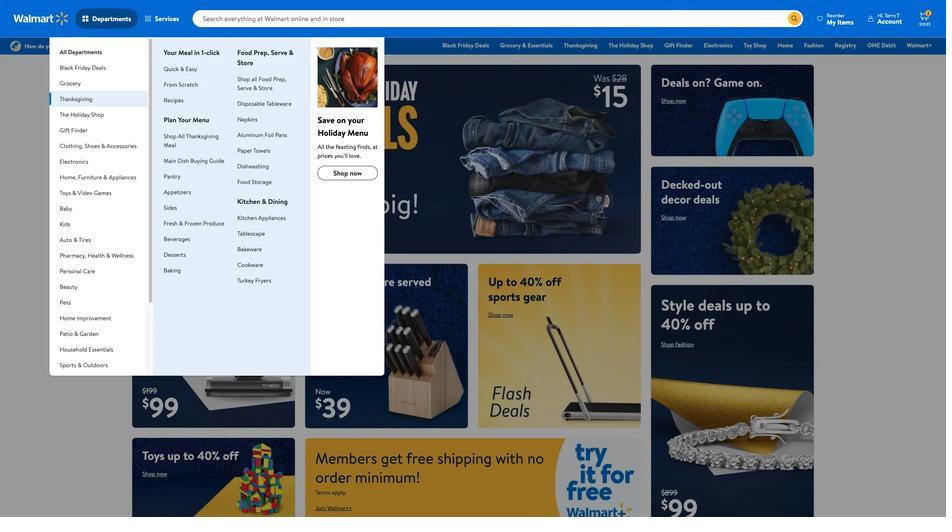 Task type: describe. For each thing, give the bounding box(es) containing it.
Walmart Site-Wide search field
[[193, 10, 804, 27]]

gift finder for gift finder link on the right top of the page
[[665, 41, 694, 49]]

home,
[[60, 173, 77, 181]]

deals for black friday deals link
[[475, 41, 490, 49]]

from scratch link
[[164, 80, 198, 88]]

essentials inside household essentials dropdown button
[[89, 345, 113, 353]]

deals for home deals are served
[[349, 273, 376, 290]]

all inside all departments link
[[60, 48, 67, 56]]

0 horizontal spatial 40%
[[197, 447, 220, 464]]

furniture
[[78, 173, 102, 181]]

plan your menu
[[164, 115, 209, 124]]

home deals are served
[[316, 273, 432, 290]]

household essentials button
[[50, 342, 147, 357]]

fashion link
[[801, 41, 828, 50]]

tablescape
[[237, 229, 265, 237]]

health
[[88, 251, 105, 259]]

to inside style deals up to 40% off
[[757, 294, 771, 315]]

all inside shop all thanksgiving meal
[[178, 132, 185, 140]]

deals inside decked-out decor deals
[[694, 191, 720, 207]]

registry
[[836, 41, 857, 49]]

home for home deals up to 30% off
[[142, 192, 182, 214]]

0 horizontal spatial walmart+
[[328, 504, 353, 512]]

shop inside the holiday shop dropdown button
[[91, 110, 104, 119]]

seasonal
[[60, 377, 82, 385]]

food storage link
[[237, 178, 272, 186]]

decor
[[662, 191, 691, 207]]

gift finder for gift finder dropdown button
[[60, 126, 88, 134]]

toys & video games
[[60, 189, 112, 197]]

black for black friday deals link
[[443, 41, 457, 49]]

walmart image
[[14, 12, 69, 25]]

40% inside up to 40% off sports gear
[[520, 273, 543, 290]]

tires
[[79, 236, 91, 244]]

shop inside toy shop link
[[754, 41, 767, 49]]

home improvement
[[60, 314, 111, 322]]

deals for style deals up to 40% off
[[699, 294, 733, 315]]

thanksgiving image
[[318, 47, 378, 108]]

shop all thanksgiving meal link
[[164, 132, 219, 149]]

prices
[[318, 151, 333, 160]]

fashion
[[676, 340, 694, 348]]

black for black friday deals dropdown button
[[60, 63, 73, 72]]

black friday deals for black friday deals dropdown button
[[60, 63, 106, 72]]

now
[[316, 386, 331, 397]]

decked-out decor deals
[[662, 176, 723, 207]]

pantry
[[164, 172, 181, 180]]

join
[[316, 504, 326, 512]]

scratch
[[179, 80, 198, 88]]

food for food storage
[[237, 178, 251, 186]]

all departments
[[60, 48, 102, 56]]

high tech gifts, huge savings
[[142, 74, 252, 105]]

holiday inside save on your holiday menu all the feasting finds, at prices you'll love.
[[318, 127, 346, 138]]

now for home deals up to 30% off
[[157, 257, 167, 266]]

friday for black friday deals link
[[458, 41, 474, 49]]

wellness
[[112, 251, 134, 259]]

2 vertical spatial up
[[168, 447, 181, 464]]

deals on? game on.
[[662, 74, 763, 91]]

party
[[106, 377, 120, 385]]

dishwashing
[[237, 162, 269, 170]]

bakeware
[[237, 245, 262, 253]]

terry
[[885, 12, 897, 19]]

shop all thanksgiving meal
[[164, 132, 219, 149]]

account
[[878, 17, 903, 26]]

3
[[928, 10, 931, 17]]

shop now for up to 40% off sports gear
[[489, 311, 514, 319]]

shop now link for deals on? game on.
[[662, 97, 687, 105]]

2 vertical spatial deals
[[662, 74, 690, 91]]

1 vertical spatial departments
[[68, 48, 102, 56]]

dining
[[268, 197, 288, 206]]

decked-
[[662, 176, 705, 192]]

big!
[[376, 184, 420, 222]]

& inside 'food prep, serve & store'
[[289, 48, 294, 57]]

99
[[149, 388, 179, 426]]

care
[[83, 267, 95, 275]]

1 vertical spatial appliances
[[259, 214, 286, 222]]

on.
[[747, 74, 763, 91]]

essentials inside grocery & essentials link
[[528, 41, 553, 49]]

shop now link for decked-out decor deals
[[662, 213, 687, 221]]

shop now for deals on? game on.
[[662, 97, 687, 105]]

up for home deals up to 30% off
[[142, 211, 159, 233]]

reorder my items
[[828, 12, 855, 26]]

serve inside shop all food prep, serve & store
[[237, 84, 252, 92]]

toys for toys up to 40% off
[[142, 447, 165, 464]]

shop inside the holiday shop link
[[641, 41, 654, 49]]

decor
[[83, 377, 99, 385]]

baking
[[164, 266, 181, 274]]

0 vertical spatial menu
[[193, 115, 209, 124]]

video
[[78, 189, 93, 197]]

save big!
[[316, 184, 420, 222]]

games
[[94, 189, 112, 197]]

beverages
[[164, 235, 190, 243]]

hi, terry t account
[[878, 12, 903, 26]]

& inside dropdown button
[[106, 251, 110, 259]]

gift finder button
[[50, 122, 147, 138]]

baby button
[[50, 201, 147, 216]]

turkey fryers link
[[237, 276, 272, 284]]

household essentials
[[60, 345, 113, 353]]

easy
[[186, 65, 197, 73]]

up for style deals up to 40% off
[[736, 294, 753, 315]]

prep, inside shop all food prep, serve & store
[[273, 75, 287, 83]]

the for the holiday shop link
[[609, 41, 619, 49]]

terms
[[316, 489, 331, 497]]

main dish buying guide link
[[164, 156, 224, 165]]

thanksgiving for thanksgiving link
[[564, 41, 598, 49]]

beauty button
[[50, 279, 147, 295]]

appliances inside home, furniture & appliances dropdown button
[[109, 173, 136, 181]]

fryers
[[255, 276, 272, 284]]

finder for gift finder link on the right top of the page
[[677, 41, 694, 49]]

shop now for home deals up to 30% off
[[142, 257, 167, 266]]

supplies
[[60, 385, 81, 394]]

on?
[[693, 74, 712, 91]]

black friday deals for black friday deals link
[[443, 41, 490, 49]]

0 horizontal spatial your
[[164, 48, 177, 57]]

aluminum
[[237, 131, 263, 139]]

shop all food prep, serve & store link
[[237, 75, 287, 92]]

style deals up to 40% off
[[662, 294, 771, 334]]

pans
[[276, 131, 287, 139]]

baking link
[[164, 266, 181, 274]]

frozen
[[185, 219, 202, 227]]

fresh & frozen produce
[[164, 219, 225, 227]]

toys & video games button
[[50, 185, 147, 201]]

all inside save on your holiday menu all the feasting finds, at prices you'll love.
[[318, 142, 325, 151]]

services
[[155, 14, 179, 23]]

now for up to 40% off sports gear
[[503, 311, 514, 319]]

seasonal decor & party supplies
[[60, 377, 120, 394]]

home for home improvement
[[60, 314, 75, 322]]

produce
[[203, 219, 225, 227]]

holiday for the holiday shop link
[[620, 41, 640, 49]]

search icon image
[[792, 15, 799, 22]]

personal care button
[[50, 263, 147, 279]]

aluminum foil pans link
[[237, 131, 287, 139]]

style
[[662, 294, 695, 315]]

save for save big!
[[316, 184, 370, 222]]

home, furniture & appliances button
[[50, 169, 147, 185]]

gifts,
[[196, 74, 223, 91]]

home improvement button
[[50, 310, 147, 326]]

Search search field
[[193, 10, 804, 27]]



Task type: vqa. For each thing, say whether or not it's contained in the screenshot.
on.
yes



Task type: locate. For each thing, give the bounding box(es) containing it.
sports
[[60, 361, 76, 369]]

turkey fryers
[[237, 276, 272, 284]]

1 vertical spatial up
[[736, 294, 753, 315]]

kitchen
[[237, 197, 260, 206], [237, 214, 257, 222]]

friday down search search box
[[458, 41, 474, 49]]

1 horizontal spatial all
[[178, 132, 185, 140]]

electronics down clothing,
[[60, 157, 88, 166]]

0 vertical spatial appliances
[[109, 173, 136, 181]]

40% inside style deals up to 40% off
[[662, 313, 691, 334]]

store inside 'food prep, serve & store'
[[237, 58, 253, 67]]

shop now link for up to 40% off sports gear
[[489, 311, 514, 319]]

1 vertical spatial gift finder
[[60, 126, 88, 134]]

napkins link
[[237, 115, 258, 123]]

& inside the seasonal decor & party supplies
[[101, 377, 105, 385]]

my
[[828, 17, 836, 26]]

1 vertical spatial all
[[178, 132, 185, 140]]

1 vertical spatial finder
[[71, 126, 88, 134]]

off inside up to 40% off sports gear
[[546, 273, 562, 290]]

dishwashing link
[[237, 162, 269, 170]]

0 vertical spatial holiday
[[620, 41, 640, 49]]

0 horizontal spatial black
[[60, 63, 73, 72]]

menu
[[193, 115, 209, 124], [348, 127, 369, 138]]

0 vertical spatial essentials
[[528, 41, 553, 49]]

1 horizontal spatial gift finder
[[665, 41, 694, 49]]

$ inside now $ 39
[[316, 394, 322, 413]]

1 horizontal spatial holiday
[[318, 127, 346, 138]]

walmart+ down the apply.
[[328, 504, 353, 512]]

the
[[326, 142, 335, 151]]

store up disposable tableware link
[[259, 84, 273, 92]]

prep, inside 'food prep, serve & store'
[[254, 48, 269, 57]]

gift finder left electronics link
[[665, 41, 694, 49]]

departments button
[[75, 8, 138, 29]]

shop now for decked-out decor deals
[[662, 213, 687, 221]]

foil
[[265, 131, 274, 139]]

grocery button
[[50, 75, 147, 91]]

0 horizontal spatial the holiday shop
[[60, 110, 104, 119]]

black friday deals down all departments
[[60, 63, 106, 72]]

0 vertical spatial black friday deals
[[443, 41, 490, 49]]

home for home
[[778, 41, 794, 49]]

grocery for grocery
[[60, 79, 81, 87]]

2 horizontal spatial all
[[318, 142, 325, 151]]

the up clothing,
[[60, 110, 69, 119]]

shop now
[[662, 97, 687, 105], [142, 111, 167, 120], [334, 168, 362, 178], [662, 213, 687, 221], [142, 257, 167, 266], [489, 311, 514, 319], [142, 470, 167, 478]]

0 horizontal spatial gift finder
[[60, 126, 88, 134]]

appetizers
[[164, 188, 191, 196]]

2 vertical spatial thanksgiving
[[186, 132, 219, 140]]

black inside black friday deals dropdown button
[[60, 63, 73, 72]]

1 horizontal spatial the holiday shop
[[609, 41, 654, 49]]

deals inside style deals up to 40% off
[[699, 294, 733, 315]]

0 horizontal spatial up
[[142, 211, 159, 233]]

2 vertical spatial all
[[318, 142, 325, 151]]

menu up shop all thanksgiving meal link
[[193, 115, 209, 124]]

grocery down search search box
[[501, 41, 521, 49]]

appliances down dining
[[259, 214, 286, 222]]

0 vertical spatial electronics
[[705, 41, 733, 49]]

1 horizontal spatial black friday deals
[[443, 41, 490, 49]]

1 horizontal spatial deals
[[475, 41, 490, 49]]

0 vertical spatial departments
[[92, 14, 131, 23]]

sports
[[489, 288, 521, 305]]

0 vertical spatial kitchen
[[237, 197, 260, 206]]

toys
[[60, 189, 71, 197], [142, 447, 165, 464]]

1 vertical spatial kitchen
[[237, 214, 257, 222]]

auto & tires button
[[50, 232, 147, 248]]

gift inside gift finder link
[[665, 41, 675, 49]]

friday inside dropdown button
[[75, 63, 90, 72]]

0 vertical spatial 40%
[[520, 273, 543, 290]]

home deals up to 30% off
[[142, 192, 220, 252]]

2 vertical spatial holiday
[[318, 127, 346, 138]]

departments inside popup button
[[92, 14, 131, 23]]

menu inside save on your holiday menu all the feasting finds, at prices you'll love.
[[348, 127, 369, 138]]

departments up all departments link
[[92, 14, 131, 23]]

food
[[237, 48, 252, 57], [259, 75, 272, 83], [237, 178, 251, 186]]

deals right style
[[699, 294, 733, 315]]

your up quick
[[164, 48, 177, 57]]

serve inside 'food prep, serve & store'
[[271, 48, 288, 57]]

& inside shop all food prep, serve & store
[[253, 84, 257, 92]]

out
[[705, 176, 723, 192]]

pets button
[[50, 295, 147, 310]]

gift finder inside dropdown button
[[60, 126, 88, 134]]

holiday inside dropdown button
[[70, 110, 90, 119]]

1 vertical spatial your
[[178, 115, 191, 124]]

deals
[[475, 41, 490, 49], [92, 63, 106, 72], [662, 74, 690, 91]]

1 vertical spatial prep,
[[273, 75, 287, 83]]

up to 40% off sports gear
[[489, 273, 562, 305]]

1 vertical spatial serve
[[237, 84, 252, 92]]

shop now link for home deals up to 30% off
[[142, 257, 167, 266]]

deals right decor
[[694, 191, 720, 207]]

one
[[868, 41, 881, 49]]

thanksgiving inside shop all thanksgiving meal
[[186, 132, 219, 140]]

toys for toys & video games
[[60, 189, 71, 197]]

shop fashion
[[662, 340, 694, 348]]

thanksgiving
[[564, 41, 598, 49], [60, 95, 92, 103], [186, 132, 219, 140]]

$ for 39
[[316, 394, 322, 413]]

0 horizontal spatial appliances
[[109, 173, 136, 181]]

shop fashion link
[[662, 340, 694, 348]]

up
[[142, 211, 159, 233], [736, 294, 753, 315], [168, 447, 181, 464]]

gear
[[524, 288, 547, 305]]

shop inside shop all food prep, serve & store
[[237, 75, 250, 83]]

store up all at the left
[[237, 58, 253, 67]]

tableware
[[266, 99, 292, 108]]

cookware link
[[237, 261, 263, 269]]

deals
[[694, 191, 720, 207], [186, 192, 220, 214], [349, 273, 376, 290], [699, 294, 733, 315]]

electronics for electronics link
[[705, 41, 733, 49]]

pharmacy, health & wellness button
[[50, 248, 147, 263]]

now for toys up to 40% off
[[157, 470, 167, 478]]

friday for black friday deals dropdown button
[[75, 63, 90, 72]]

to inside up to 40% off sports gear
[[506, 273, 518, 290]]

home inside dropdown button
[[60, 314, 75, 322]]

walmart+
[[908, 41, 933, 49], [328, 504, 353, 512]]

1 horizontal spatial essentials
[[528, 41, 553, 49]]

game
[[715, 74, 745, 91]]

0 horizontal spatial $
[[142, 393, 149, 412]]

appliances up games
[[109, 173, 136, 181]]

high
[[142, 74, 168, 91]]

deals left are
[[349, 273, 376, 290]]

1 vertical spatial essentials
[[89, 345, 113, 353]]

now for high tech gifts, huge savings
[[157, 111, 167, 120]]

appetizers link
[[164, 188, 191, 196]]

thanksgiving link
[[560, 41, 602, 50]]

0 horizontal spatial essentials
[[89, 345, 113, 353]]

desserts link
[[164, 250, 186, 259]]

1 vertical spatial deals
[[92, 63, 106, 72]]

40%
[[520, 273, 543, 290], [662, 313, 691, 334], [197, 447, 220, 464]]

deals for black friday deals dropdown button
[[92, 63, 106, 72]]

1 horizontal spatial 40%
[[520, 273, 543, 290]]

gift inside gift finder dropdown button
[[60, 126, 70, 134]]

was dollar $899, now dollar 99 group
[[652, 487, 699, 517]]

all down the plan your menu
[[178, 132, 185, 140]]

grocery inside dropdown button
[[60, 79, 81, 87]]

1 vertical spatial thanksgiving
[[60, 95, 92, 103]]

departments up black friday deals dropdown button
[[68, 48, 102, 56]]

home inside home deals up to 30% off
[[142, 192, 182, 214]]

all left the
[[318, 142, 325, 151]]

0 vertical spatial black
[[443, 41, 457, 49]]

now up baking link
[[157, 257, 167, 266]]

finder for gift finder dropdown button
[[71, 126, 88, 134]]

0 vertical spatial prep,
[[254, 48, 269, 57]]

1 vertical spatial the holiday shop
[[60, 110, 104, 119]]

0 vertical spatial food
[[237, 48, 252, 57]]

prep, up all at the left
[[254, 48, 269, 57]]

on
[[337, 114, 346, 126]]

essentials down "patio & garden" dropdown button
[[89, 345, 113, 353]]

the holiday shop inside the holiday shop link
[[609, 41, 654, 49]]

shop inside shop all thanksgiving meal
[[164, 132, 177, 140]]

up inside home deals up to 30% off
[[142, 211, 159, 233]]

2 vertical spatial food
[[237, 178, 251, 186]]

disposable tableware
[[237, 99, 292, 108]]

to inside home deals up to 30% off
[[163, 211, 177, 233]]

0 vertical spatial grocery
[[501, 41, 521, 49]]

gift finder up clothing,
[[60, 126, 88, 134]]

save for save on your holiday menu all the feasting finds, at prices you'll love.
[[318, 114, 335, 126]]

was dollar $199, now dollar 99 group
[[132, 386, 179, 428]]

the for the holiday shop dropdown button
[[60, 110, 69, 119]]

food right all at the left
[[259, 75, 272, 83]]

main
[[164, 156, 176, 165]]

the right thanksgiving link
[[609, 41, 619, 49]]

30%
[[181, 211, 208, 233]]

toy shop link
[[740, 41, 771, 50]]

1 horizontal spatial serve
[[271, 48, 288, 57]]

guide
[[209, 156, 224, 165]]

1 horizontal spatial gift
[[665, 41, 675, 49]]

0 vertical spatial gift
[[665, 41, 675, 49]]

0 horizontal spatial friday
[[75, 63, 90, 72]]

home
[[778, 41, 794, 49], [142, 192, 182, 214], [316, 273, 347, 290], [60, 314, 75, 322]]

0 vertical spatial save
[[318, 114, 335, 126]]

the holiday shop for the holiday shop dropdown button
[[60, 110, 104, 119]]

friday down all departments
[[75, 63, 90, 72]]

outdoors
[[83, 361, 108, 369]]

1 horizontal spatial appliances
[[259, 214, 286, 222]]

no
[[528, 447, 545, 469]]

0 horizontal spatial holiday
[[70, 110, 90, 119]]

love.
[[349, 151, 361, 160]]

0 vertical spatial all
[[60, 48, 67, 56]]

home for home deals are served
[[316, 273, 347, 290]]

are
[[379, 273, 395, 290]]

food inside 'food prep, serve & store'
[[237, 48, 252, 57]]

deals up fresh & frozen produce link
[[186, 192, 220, 214]]

0 horizontal spatial grocery
[[60, 79, 81, 87]]

kitchen for kitchen appliances
[[237, 214, 257, 222]]

1 horizontal spatial $
[[316, 394, 322, 413]]

black friday deals down search search box
[[443, 41, 490, 49]]

gift
[[665, 41, 675, 49], [60, 126, 70, 134]]

cookware
[[237, 261, 263, 269]]

1 vertical spatial electronics
[[60, 157, 88, 166]]

walmart+ inside walmart+ link
[[908, 41, 933, 49]]

save on your holiday menu all the feasting finds, at prices you'll love.
[[318, 114, 378, 160]]

1 vertical spatial grocery
[[60, 79, 81, 87]]

0 vertical spatial the
[[609, 41, 619, 49]]

shop
[[641, 41, 654, 49], [754, 41, 767, 49], [237, 75, 250, 83], [662, 97, 675, 105], [91, 110, 104, 119], [142, 111, 155, 120], [164, 132, 177, 140], [334, 168, 349, 178], [662, 213, 675, 221], [142, 257, 155, 266], [489, 311, 502, 319], [662, 340, 675, 348], [142, 470, 155, 478]]

$199
[[142, 386, 157, 396]]

your right plan
[[178, 115, 191, 124]]

the holiday shop link
[[605, 41, 658, 50]]

electronics left toy
[[705, 41, 733, 49]]

seasonal decor & party supplies button
[[50, 373, 147, 397]]

now down deals on? game on.
[[676, 97, 687, 105]]

kitchen down food storage link
[[237, 197, 260, 206]]

2 horizontal spatial $
[[662, 495, 669, 514]]

finder inside dropdown button
[[71, 126, 88, 134]]

personal
[[60, 267, 82, 275]]

kitchen for kitchen & dining
[[237, 197, 260, 206]]

0 vertical spatial deals
[[475, 41, 490, 49]]

electronics
[[705, 41, 733, 49], [60, 157, 88, 166]]

1 vertical spatial gift
[[60, 126, 70, 134]]

0 horizontal spatial electronics
[[60, 157, 88, 166]]

gift right the holiday shop link
[[665, 41, 675, 49]]

shop now link for toys up to 40% off
[[142, 470, 167, 478]]

patio
[[60, 330, 73, 338]]

disposable tableware link
[[237, 99, 292, 108]]

the holiday shop for the holiday shop link
[[609, 41, 654, 49]]

deals up grocery dropdown button
[[92, 63, 106, 72]]

1 horizontal spatial walmart+
[[908, 41, 933, 49]]

meal left in
[[179, 48, 193, 57]]

0 horizontal spatial finder
[[71, 126, 88, 134]]

1 horizontal spatial finder
[[677, 41, 694, 49]]

holiday for the holiday shop dropdown button
[[70, 110, 90, 119]]

finder up clothing,
[[71, 126, 88, 134]]

1 horizontal spatial menu
[[348, 127, 369, 138]]

save inside save on your holiday menu all the feasting finds, at prices you'll love.
[[318, 114, 335, 126]]

0 vertical spatial the holiday shop
[[609, 41, 654, 49]]

1 horizontal spatial meal
[[179, 48, 193, 57]]

2 kitchen from the top
[[237, 214, 257, 222]]

food up all at the left
[[237, 48, 252, 57]]

deals inside home deals up to 30% off
[[186, 192, 220, 214]]

served
[[398, 273, 432, 290]]

prep, up tableware in the top left of the page
[[273, 75, 287, 83]]

clothing, shoes & accessories
[[60, 142, 137, 150]]

1 kitchen from the top
[[237, 197, 260, 206]]

food left storage
[[237, 178, 251, 186]]

grocery down black friday deals dropdown button
[[60, 79, 81, 87]]

off inside style deals up to 40% off
[[695, 313, 715, 334]]

friday
[[458, 41, 474, 49], [75, 63, 90, 72]]

grocery for grocery & essentials
[[501, 41, 521, 49]]

2 horizontal spatial thanksgiving
[[564, 41, 598, 49]]

1 vertical spatial black
[[60, 63, 73, 72]]

now down the toys up to 40% off
[[157, 470, 167, 478]]

save
[[318, 114, 335, 126], [316, 184, 370, 222]]

1 horizontal spatial toys
[[142, 447, 165, 464]]

black inside black friday deals link
[[443, 41, 457, 49]]

menu down your
[[348, 127, 369, 138]]

1 horizontal spatial up
[[168, 447, 181, 464]]

0 vertical spatial store
[[237, 58, 253, 67]]

now down savings
[[157, 111, 167, 120]]

walmart+ down $10.93
[[908, 41, 933, 49]]

meal inside shop all thanksgiving meal
[[164, 141, 176, 149]]

gift for gift finder dropdown button
[[60, 126, 70, 134]]

thanksgiving for thanksgiving dropdown button
[[60, 95, 92, 103]]

all up black friday deals dropdown button
[[60, 48, 67, 56]]

electronics for electronics dropdown button
[[60, 157, 88, 166]]

0 horizontal spatial gift
[[60, 126, 70, 134]]

store inside shop all food prep, serve & store
[[259, 84, 273, 92]]

serve down all at the left
[[237, 84, 252, 92]]

kitchen up tablescape link
[[237, 214, 257, 222]]

fresh & frozen produce link
[[164, 219, 225, 227]]

deals inside dropdown button
[[92, 63, 106, 72]]

toys inside toys & video games dropdown button
[[60, 189, 71, 197]]

off inside home deals up to 30% off
[[142, 230, 163, 252]]

electronics inside dropdown button
[[60, 157, 88, 166]]

gift up clothing,
[[60, 126, 70, 134]]

essentials left thanksgiving link
[[528, 41, 553, 49]]

the inside dropdown button
[[60, 110, 69, 119]]

now dollar 39 null group
[[305, 386, 352, 429]]

home, furniture & appliances
[[60, 173, 136, 181]]

items
[[838, 17, 855, 26]]

1 horizontal spatial prep,
[[273, 75, 287, 83]]

now for decked-out decor deals
[[676, 213, 687, 221]]

black friday deals inside dropdown button
[[60, 63, 106, 72]]

0 horizontal spatial store
[[237, 58, 253, 67]]

0 vertical spatial toys
[[60, 189, 71, 197]]

now down sports
[[503, 311, 514, 319]]

0 vertical spatial walmart+
[[908, 41, 933, 49]]

now down decor
[[676, 213, 687, 221]]

2 horizontal spatial 40%
[[662, 313, 691, 334]]

now for deals on? game on.
[[676, 97, 687, 105]]

kitchen & dining
[[237, 197, 288, 206]]

up inside style deals up to 40% off
[[736, 294, 753, 315]]

all departments link
[[50, 37, 147, 60]]

0 vertical spatial friday
[[458, 41, 474, 49]]

1 vertical spatial the
[[60, 110, 69, 119]]

0 vertical spatial serve
[[271, 48, 288, 57]]

kids
[[60, 220, 70, 228]]

thanksgiving inside dropdown button
[[60, 95, 92, 103]]

hi,
[[878, 12, 884, 19]]

food for food prep, serve & store
[[237, 48, 252, 57]]

deals for home deals up to 30% off
[[186, 192, 220, 214]]

feasting
[[336, 142, 356, 151]]

the holiday shop inside the holiday shop dropdown button
[[60, 110, 104, 119]]

shop now for toys up to 40% off
[[142, 470, 167, 478]]

deals left on?
[[662, 74, 690, 91]]

1 horizontal spatial the
[[609, 41, 619, 49]]

one debit link
[[864, 41, 901, 50]]

1 vertical spatial friday
[[75, 63, 90, 72]]

meal up main
[[164, 141, 176, 149]]

you'll
[[335, 151, 348, 160]]

1 vertical spatial toys
[[142, 447, 165, 464]]

2 horizontal spatial up
[[736, 294, 753, 315]]

$ inside $199 $ 99
[[142, 393, 149, 412]]

1 vertical spatial save
[[316, 184, 370, 222]]

food inside shop all food prep, serve & store
[[259, 75, 272, 83]]

now down love. at the top
[[350, 168, 362, 178]]

finder left electronics link
[[677, 41, 694, 49]]

& inside dropdown button
[[74, 236, 78, 244]]

0 horizontal spatial thanksgiving
[[60, 95, 92, 103]]

deals down search search box
[[475, 41, 490, 49]]

tech
[[170, 74, 193, 91]]

$ for 99
[[142, 393, 149, 412]]

1 horizontal spatial store
[[259, 84, 273, 92]]

improvement
[[77, 314, 111, 322]]

0 horizontal spatial prep,
[[254, 48, 269, 57]]

1 horizontal spatial your
[[178, 115, 191, 124]]

dish
[[178, 156, 189, 165]]

shop now link for high tech gifts, huge savings
[[142, 111, 167, 120]]

1 vertical spatial meal
[[164, 141, 176, 149]]

0 horizontal spatial menu
[[193, 115, 209, 124]]

shop now for high tech gifts, huge savings
[[142, 111, 167, 120]]

gift for gift finder link on the right top of the page
[[665, 41, 675, 49]]

order
[[316, 467, 352, 488]]

beverages link
[[164, 235, 190, 243]]

1 vertical spatial store
[[259, 84, 273, 92]]

serve up shop all food prep, serve & store
[[271, 48, 288, 57]]

0 horizontal spatial serve
[[237, 84, 252, 92]]

the holiday shop button
[[50, 107, 147, 122]]

patio & garden
[[60, 330, 99, 338]]

0 vertical spatial gift finder
[[665, 41, 694, 49]]



